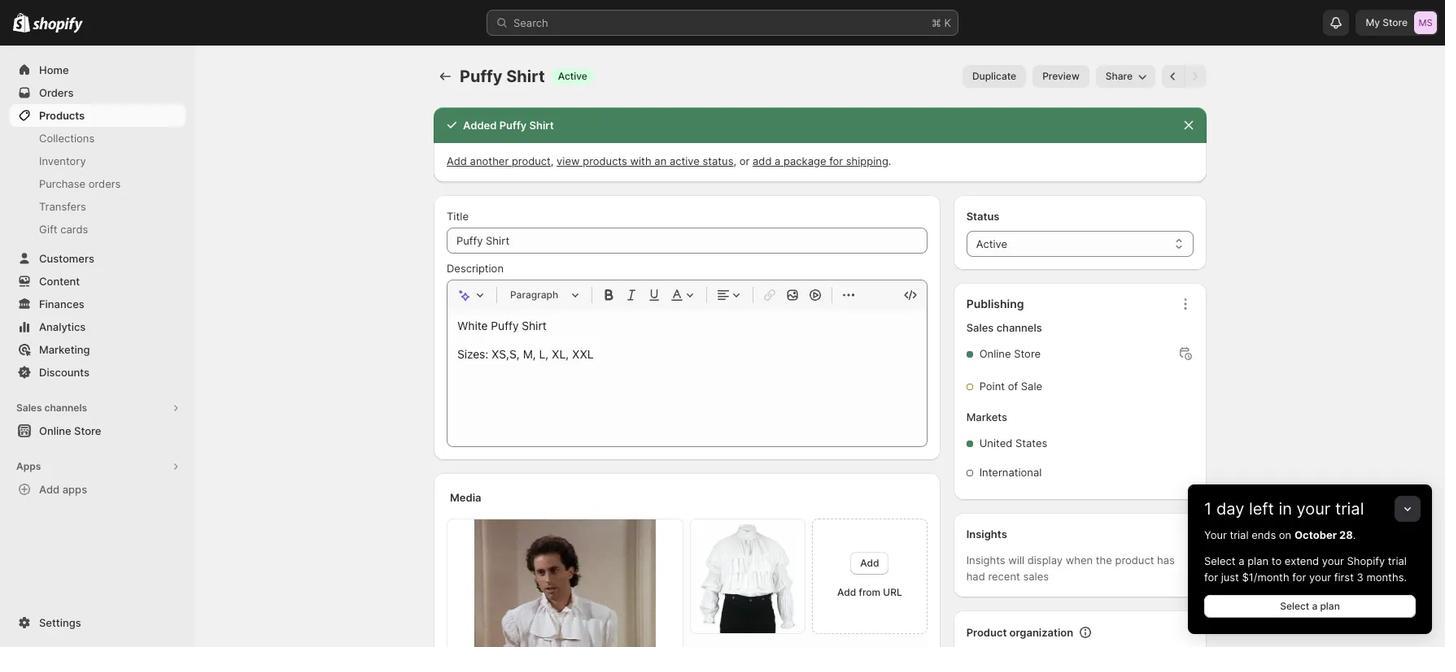 Task type: vqa. For each thing, say whether or not it's contained in the screenshot.
view products with an active status link
yes



Task type: describe. For each thing, give the bounding box(es) containing it.
discounts
[[39, 366, 90, 379]]

preview
[[1043, 70, 1080, 82]]

0 vertical spatial sales channels
[[967, 321, 1042, 335]]

Title text field
[[447, 228, 928, 254]]

orders link
[[10, 81, 186, 104]]

added
[[463, 119, 497, 132]]

insights for insights will display when the product has had recent sales
[[967, 554, 1006, 567]]

duplicate
[[973, 70, 1017, 82]]

added puffy shirt
[[463, 119, 554, 132]]

package
[[784, 155, 827, 168]]

k
[[945, 16, 951, 29]]

0 vertical spatial .
[[889, 155, 892, 168]]

insights for insights
[[967, 528, 1007, 541]]

purchase orders link
[[10, 173, 186, 195]]

select for select a plan
[[1280, 601, 1310, 613]]

transfers link
[[10, 195, 186, 218]]

gift cards link
[[10, 218, 186, 241]]

select a plan to extend your shopify trial for just $1/month for your first 3 months.
[[1205, 555, 1407, 584]]

products link
[[10, 104, 186, 127]]

customers link
[[10, 247, 186, 270]]

day
[[1217, 500, 1245, 519]]

online inside online store link
[[39, 425, 71, 438]]

select a plan
[[1280, 601, 1340, 613]]

just
[[1221, 571, 1239, 584]]

0 vertical spatial a
[[775, 155, 781, 168]]

sales channels inside sales channels button
[[16, 402, 87, 414]]

1 horizontal spatial for
[[1205, 571, 1218, 584]]

international
[[980, 466, 1042, 479]]

product organization
[[967, 627, 1074, 640]]

add a package for shipping link
[[753, 155, 889, 168]]

view
[[557, 155, 580, 168]]

online store button
[[0, 420, 195, 443]]

markets
[[967, 411, 1008, 424]]

1 horizontal spatial channels
[[997, 321, 1042, 335]]

on
[[1279, 529, 1292, 542]]

your
[[1205, 529, 1227, 542]]

url
[[883, 587, 902, 599]]

display
[[1028, 554, 1063, 567]]

media
[[450, 492, 481, 505]]

0 vertical spatial shirt
[[506, 67, 545, 86]]

your trial ends on october 28 .
[[1205, 529, 1356, 542]]

transfers
[[39, 200, 86, 213]]

add from url
[[838, 587, 902, 599]]

shipping
[[846, 155, 889, 168]]

share
[[1106, 70, 1133, 82]]

the
[[1096, 554, 1113, 567]]

status
[[967, 210, 1000, 223]]

ends
[[1252, 529, 1276, 542]]

preview button
[[1033, 65, 1090, 88]]

add another product link
[[447, 155, 551, 168]]

⌘
[[932, 16, 942, 29]]

first
[[1335, 571, 1354, 584]]

an
[[655, 155, 667, 168]]

left
[[1249, 500, 1274, 519]]

recent
[[988, 571, 1020, 584]]

insights will display when the product has had recent sales
[[967, 554, 1175, 584]]

store inside button
[[74, 425, 101, 438]]

add for add
[[860, 557, 879, 570]]

finances link
[[10, 293, 186, 316]]

title
[[447, 210, 469, 223]]

$1/month
[[1242, 571, 1290, 584]]

customers
[[39, 252, 94, 265]]

plan for select a plan
[[1321, 601, 1340, 613]]

another
[[470, 155, 509, 168]]

months.
[[1367, 571, 1407, 584]]

my
[[1366, 16, 1380, 28]]

0 vertical spatial sales
[[967, 321, 994, 335]]

a for select a plan
[[1312, 601, 1318, 613]]

active
[[670, 155, 700, 168]]

a for select a plan to extend your shopify trial for just $1/month for your first 3 months.
[[1239, 555, 1245, 568]]

in
[[1279, 500, 1292, 519]]

from
[[859, 587, 881, 599]]

paragraph
[[510, 289, 559, 301]]

analytics
[[39, 321, 86, 334]]

channels inside sales channels button
[[44, 402, 87, 414]]

active for puffy shirt
[[558, 70, 588, 82]]

0 vertical spatial online
[[980, 348, 1011, 361]]

1 vertical spatial your
[[1322, 555, 1345, 568]]

1 day left in your trial element
[[1188, 527, 1432, 635]]

marketing link
[[10, 339, 186, 361]]

point of sale
[[980, 380, 1043, 393]]

next image
[[1188, 68, 1204, 85]]

discounts link
[[10, 361, 186, 384]]

apps button
[[10, 456, 186, 479]]

settings
[[39, 617, 81, 630]]

add apps button
[[10, 479, 186, 501]]

1 , from the left
[[551, 155, 554, 168]]

add apps
[[39, 483, 87, 496]]

inventory link
[[10, 150, 186, 173]]



Task type: locate. For each thing, give the bounding box(es) containing it.
add for add another product , view products with an active status , or add a package for shipping .
[[447, 155, 467, 168]]

1 horizontal spatial active
[[976, 238, 1008, 251]]

active right puffy shirt
[[558, 70, 588, 82]]

0 vertical spatial active
[[558, 70, 588, 82]]

1 vertical spatial insights
[[967, 554, 1006, 567]]

sales channels
[[967, 321, 1042, 335], [16, 402, 87, 414]]

0 horizontal spatial online
[[39, 425, 71, 438]]

product
[[967, 627, 1007, 640]]

duplicate button
[[963, 65, 1026, 88]]

shirt up add another product link
[[529, 119, 554, 132]]

2 vertical spatial your
[[1310, 571, 1332, 584]]

gift cards
[[39, 223, 88, 236]]

shirt up added puffy shirt
[[506, 67, 545, 86]]

description
[[447, 262, 504, 275]]

1 vertical spatial store
[[1014, 348, 1041, 361]]

puffy right "added"
[[500, 119, 527, 132]]

channels down discounts
[[44, 402, 87, 414]]

to
[[1272, 555, 1282, 568]]

add another product , view products with an active status , or add a package for shipping .
[[447, 155, 892, 168]]

store down sales channels button
[[74, 425, 101, 438]]

add up add from url
[[860, 557, 879, 570]]

a right add
[[775, 155, 781, 168]]

0 horizontal spatial sales channels
[[16, 402, 87, 414]]

product inside insights will display when the product has had recent sales
[[1115, 554, 1154, 567]]

with
[[630, 155, 652, 168]]

0 horizontal spatial product
[[512, 155, 551, 168]]

inventory
[[39, 155, 86, 168]]

1 day left in your trial
[[1205, 500, 1364, 519]]

your left first
[[1310, 571, 1332, 584]]

for left just
[[1205, 571, 1218, 584]]

0 horizontal spatial shopify image
[[13, 13, 30, 33]]

1 day left in your trial button
[[1188, 485, 1432, 519]]

trial inside the select a plan to extend your shopify trial for just $1/month for your first 3 months.
[[1388, 555, 1407, 568]]

has
[[1157, 554, 1175, 567]]

sales down discounts
[[16, 402, 42, 414]]

channels down publishing
[[997, 321, 1042, 335]]

2 vertical spatial store
[[74, 425, 101, 438]]

online
[[980, 348, 1011, 361], [39, 425, 71, 438]]

sales
[[967, 321, 994, 335], [16, 402, 42, 414]]

channels
[[997, 321, 1042, 335], [44, 402, 87, 414]]

select up just
[[1205, 555, 1236, 568]]

add for add apps
[[39, 483, 60, 496]]

add left from
[[838, 587, 856, 599]]

0 vertical spatial your
[[1297, 500, 1331, 519]]

0 horizontal spatial active
[[558, 70, 588, 82]]

0 horizontal spatial select
[[1205, 555, 1236, 568]]

product
[[512, 155, 551, 168], [1115, 554, 1154, 567]]

0 vertical spatial puffy
[[460, 67, 503, 86]]

1 horizontal spatial trial
[[1336, 500, 1364, 519]]

online store up point of sale
[[980, 348, 1041, 361]]

products
[[583, 155, 627, 168]]

for
[[830, 155, 843, 168], [1205, 571, 1218, 584], [1293, 571, 1307, 584]]

sales down publishing
[[967, 321, 994, 335]]

or
[[740, 155, 750, 168]]

0 horizontal spatial .
[[889, 155, 892, 168]]

0 horizontal spatial online store
[[39, 425, 101, 438]]

1 vertical spatial sales channels
[[16, 402, 87, 414]]

select a plan link
[[1205, 596, 1416, 619]]

add for add from url
[[838, 587, 856, 599]]

plan up $1/month
[[1248, 555, 1269, 568]]

1 vertical spatial sales
[[16, 402, 42, 414]]

1 horizontal spatial plan
[[1321, 601, 1340, 613]]

store
[[1383, 16, 1408, 28], [1014, 348, 1041, 361], [74, 425, 101, 438]]

when
[[1066, 554, 1093, 567]]

add
[[753, 155, 772, 168]]

plan down first
[[1321, 601, 1340, 613]]

of
[[1008, 380, 1018, 393]]

.
[[889, 155, 892, 168], [1353, 529, 1356, 542]]

collections
[[39, 132, 95, 145]]

will
[[1009, 554, 1025, 567]]

settings link
[[10, 612, 186, 635]]

0 horizontal spatial channels
[[44, 402, 87, 414]]

a up just
[[1239, 555, 1245, 568]]

for down "extend"
[[1293, 571, 1307, 584]]

view products with an active status link
[[557, 155, 734, 168]]

0 horizontal spatial sales
[[16, 402, 42, 414]]

1 vertical spatial a
[[1239, 555, 1245, 568]]

a down the select a plan to extend your shopify trial for just $1/month for your first 3 months.
[[1312, 601, 1318, 613]]

puffy up "added"
[[460, 67, 503, 86]]

1 vertical spatial shirt
[[529, 119, 554, 132]]

select down the select a plan to extend your shopify trial for just $1/month for your first 3 months.
[[1280, 601, 1310, 613]]

0 horizontal spatial ,
[[551, 155, 554, 168]]

orders
[[88, 177, 121, 190]]

marketing
[[39, 343, 90, 356]]

1 vertical spatial active
[[976, 238, 1008, 251]]

1 horizontal spatial sales channels
[[967, 321, 1042, 335]]

1 vertical spatial .
[[1353, 529, 1356, 542]]

search
[[514, 16, 548, 29]]

products
[[39, 109, 85, 122]]

1 vertical spatial plan
[[1321, 601, 1340, 613]]

store right my
[[1383, 16, 1408, 28]]

trial inside dropdown button
[[1336, 500, 1364, 519]]

a inside the select a plan to extend your shopify trial for just $1/month for your first 3 months.
[[1239, 555, 1245, 568]]

purchase orders
[[39, 177, 121, 190]]

apps
[[62, 483, 87, 496]]

shopify
[[1347, 555, 1385, 568]]

0 horizontal spatial for
[[830, 155, 843, 168]]

add button
[[851, 553, 889, 575]]

1 horizontal spatial .
[[1353, 529, 1356, 542]]

1 horizontal spatial select
[[1280, 601, 1310, 613]]

1 vertical spatial select
[[1280, 601, 1310, 613]]

1 vertical spatial product
[[1115, 554, 1154, 567]]

for left 'shipping'
[[830, 155, 843, 168]]

2 horizontal spatial for
[[1293, 571, 1307, 584]]

1 horizontal spatial store
[[1014, 348, 1041, 361]]

active for status
[[976, 238, 1008, 251]]

extend
[[1285, 555, 1319, 568]]

status
[[703, 155, 734, 168]]

1 horizontal spatial a
[[1239, 555, 1245, 568]]

online store link
[[10, 420, 186, 443]]

0 horizontal spatial trial
[[1230, 529, 1249, 542]]

, left view
[[551, 155, 554, 168]]

trial up 28
[[1336, 500, 1364, 519]]

1 horizontal spatial sales
[[967, 321, 994, 335]]

1 vertical spatial trial
[[1230, 529, 1249, 542]]

plan inside the select a plan to extend your shopify trial for just $1/month for your first 3 months.
[[1248, 555, 1269, 568]]

cards
[[60, 223, 88, 236]]

add
[[447, 155, 467, 168], [39, 483, 60, 496], [860, 557, 879, 570], [838, 587, 856, 599]]

2 insights from the top
[[967, 554, 1006, 567]]

organization
[[1010, 627, 1074, 640]]

insights
[[967, 528, 1007, 541], [967, 554, 1006, 567]]

add left another
[[447, 155, 467, 168]]

0 horizontal spatial store
[[74, 425, 101, 438]]

0 horizontal spatial a
[[775, 155, 781, 168]]

select for select a plan to extend your shopify trial for just $1/month for your first 3 months.
[[1205, 555, 1236, 568]]

my store
[[1366, 16, 1408, 28]]

october
[[1295, 529, 1337, 542]]

trial right your
[[1230, 529, 1249, 542]]

sales channels down publishing
[[967, 321, 1042, 335]]

product right "the"
[[1115, 554, 1154, 567]]

content link
[[10, 270, 186, 293]]

point
[[980, 380, 1005, 393]]

0 vertical spatial store
[[1383, 16, 1408, 28]]

store up sale
[[1014, 348, 1041, 361]]

united states
[[980, 437, 1048, 450]]

1 horizontal spatial online
[[980, 348, 1011, 361]]

1 horizontal spatial product
[[1115, 554, 1154, 567]]

puffy
[[460, 67, 503, 86], [500, 119, 527, 132]]

trial up 'months.'
[[1388, 555, 1407, 568]]

0 horizontal spatial plan
[[1248, 555, 1269, 568]]

1
[[1205, 500, 1212, 519]]

content
[[39, 275, 80, 288]]

2 horizontal spatial trial
[[1388, 555, 1407, 568]]

shopify image
[[13, 13, 30, 33], [33, 17, 83, 33]]

1 vertical spatial online store
[[39, 425, 101, 438]]

0 vertical spatial insights
[[967, 528, 1007, 541]]

select inside the select a plan to extend your shopify trial for just $1/month for your first 3 months.
[[1205, 555, 1236, 568]]

sales channels button
[[10, 397, 186, 420]]

sales channels down discounts
[[16, 402, 87, 414]]

0 vertical spatial select
[[1205, 555, 1236, 568]]

0 vertical spatial plan
[[1248, 555, 1269, 568]]

analytics link
[[10, 316, 186, 339]]

1 horizontal spatial online store
[[980, 348, 1041, 361]]

1 horizontal spatial shopify image
[[33, 17, 83, 33]]

home
[[39, 63, 69, 77]]

0 vertical spatial product
[[512, 155, 551, 168]]

sales inside button
[[16, 402, 42, 414]]

active down status at the top
[[976, 238, 1008, 251]]

collections link
[[10, 127, 186, 150]]

2 vertical spatial trial
[[1388, 555, 1407, 568]]

3
[[1357, 571, 1364, 584]]

your up october
[[1297, 500, 1331, 519]]

, left or
[[734, 155, 737, 168]]

plan for select a plan to extend your shopify trial for just $1/month for your first 3 months.
[[1248, 555, 1269, 568]]

online store inside button
[[39, 425, 101, 438]]

online store down sales channels button
[[39, 425, 101, 438]]

1 insights from the top
[[967, 528, 1007, 541]]

add left the apps
[[39, 483, 60, 496]]

share button
[[1096, 65, 1156, 88]]

1 vertical spatial puffy
[[500, 119, 527, 132]]

had
[[967, 571, 985, 584]]

select
[[1205, 555, 1236, 568], [1280, 601, 1310, 613]]

online up apps
[[39, 425, 71, 438]]

home link
[[10, 59, 186, 81]]

28
[[1340, 529, 1353, 542]]

,
[[551, 155, 554, 168], [734, 155, 737, 168]]

my store image
[[1415, 11, 1437, 34]]

2 , from the left
[[734, 155, 737, 168]]

a
[[775, 155, 781, 168], [1239, 555, 1245, 568], [1312, 601, 1318, 613]]

publishing
[[967, 297, 1024, 311]]

online store
[[980, 348, 1041, 361], [39, 425, 101, 438]]

0 vertical spatial online store
[[980, 348, 1041, 361]]

1 horizontal spatial ,
[[734, 155, 737, 168]]

1 vertical spatial online
[[39, 425, 71, 438]]

online up point
[[980, 348, 1011, 361]]

your up first
[[1322, 555, 1345, 568]]

your inside dropdown button
[[1297, 500, 1331, 519]]

insights inside insights will display when the product has had recent sales
[[967, 554, 1006, 567]]

orders
[[39, 86, 74, 99]]

product left view
[[512, 155, 551, 168]]

. inside 1 day left in your trial "element"
[[1353, 529, 1356, 542]]

2 vertical spatial a
[[1312, 601, 1318, 613]]

2 horizontal spatial a
[[1312, 601, 1318, 613]]

0 vertical spatial channels
[[997, 321, 1042, 335]]

finances
[[39, 298, 84, 311]]

apps
[[16, 461, 41, 473]]

2 horizontal spatial store
[[1383, 16, 1408, 28]]

1 vertical spatial channels
[[44, 402, 87, 414]]

0 vertical spatial trial
[[1336, 500, 1364, 519]]



